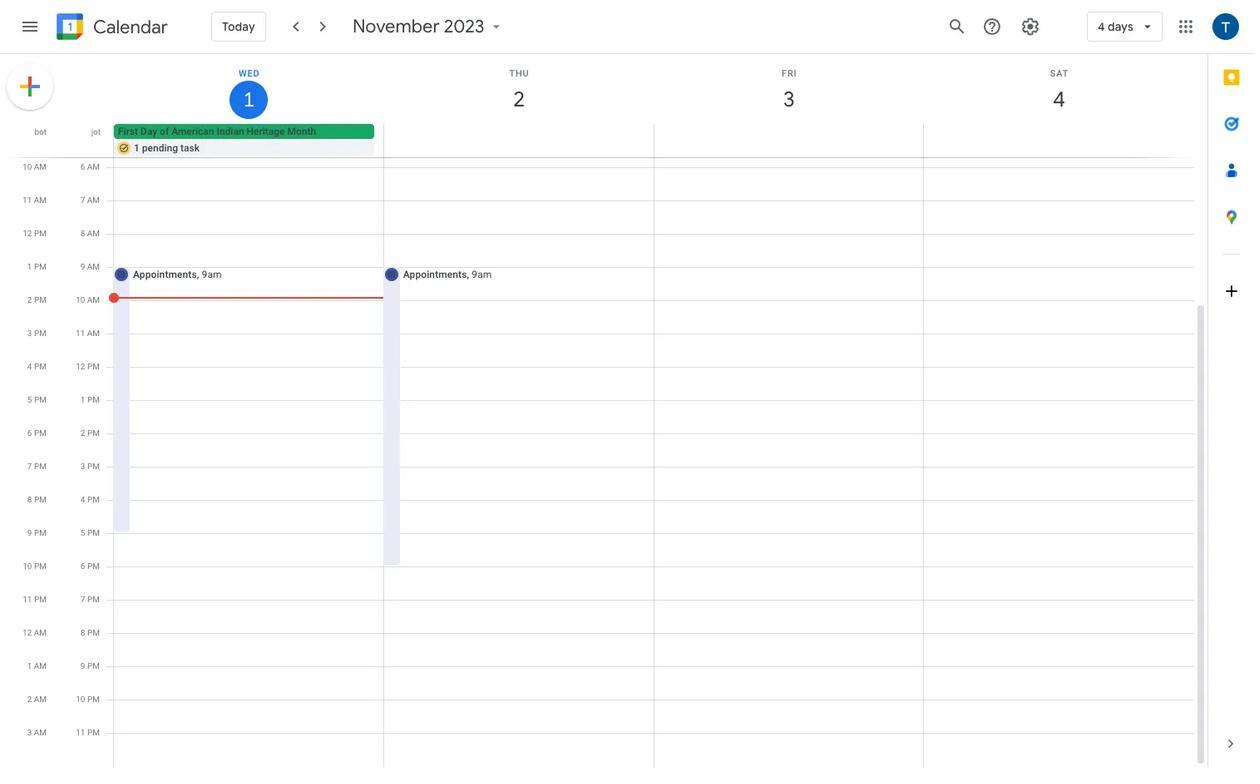Task type: locate. For each thing, give the bounding box(es) containing it.
1 vertical spatial 6
[[27, 428, 32, 438]]

1 vertical spatial 4 pm
[[81, 495, 100, 504]]

1 vertical spatial 10 am
[[76, 295, 100, 305]]

1
[[242, 87, 254, 113], [134, 142, 140, 154], [27, 262, 32, 271], [81, 395, 85, 404], [27, 661, 32, 671]]

11 left 7 am
[[22, 196, 32, 205]]

5 pm
[[27, 395, 47, 404], [81, 528, 100, 537]]

10 up 12 am
[[23, 562, 32, 571]]

0 horizontal spatial appointments
[[133, 269, 197, 280]]

2 am
[[27, 695, 47, 704]]

10 right the 2 am
[[76, 695, 85, 704]]

month
[[287, 126, 316, 137]]

10
[[22, 162, 32, 171], [76, 295, 85, 305], [23, 562, 32, 571], [76, 695, 85, 704]]

0 vertical spatial 6 pm
[[27, 428, 47, 438]]

0 vertical spatial 5 pm
[[27, 395, 47, 404]]

0 horizontal spatial appointments , 9am
[[133, 269, 222, 280]]

1 horizontal spatial 12 pm
[[76, 362, 100, 371]]

1 vertical spatial 1 pm
[[81, 395, 100, 404]]

1 horizontal spatial appointments , 9am
[[403, 269, 492, 280]]

2023
[[444, 15, 485, 38]]

11 am down the 9 am
[[76, 329, 100, 338]]

thu
[[510, 68, 530, 79]]

first day of american indian heritage month
[[118, 126, 316, 137]]

1 vertical spatial 9
[[27, 528, 32, 537]]

6 am
[[80, 162, 100, 171]]

0 vertical spatial 8 pm
[[27, 495, 47, 504]]

1 vertical spatial 12 pm
[[76, 362, 100, 371]]

11
[[22, 196, 32, 205], [76, 329, 85, 338], [23, 595, 32, 604], [76, 728, 85, 737]]

1 vertical spatial 6 pm
[[81, 562, 100, 571]]

0 vertical spatial 8
[[80, 229, 85, 238]]

pm
[[34, 229, 47, 238], [34, 262, 47, 271], [34, 295, 47, 305], [34, 329, 47, 338], [34, 362, 47, 371], [87, 362, 100, 371], [34, 395, 47, 404], [87, 395, 100, 404], [34, 428, 47, 438], [87, 428, 100, 438], [34, 462, 47, 471], [87, 462, 100, 471], [34, 495, 47, 504], [87, 495, 100, 504], [34, 528, 47, 537], [87, 528, 100, 537], [34, 562, 47, 571], [87, 562, 100, 571], [34, 595, 47, 604], [87, 595, 100, 604], [87, 628, 100, 637], [87, 661, 100, 671], [87, 695, 100, 704], [87, 728, 100, 737]]

1 horizontal spatial 11 pm
[[76, 728, 100, 737]]

3 pm
[[27, 329, 47, 338], [81, 462, 100, 471]]

wed
[[239, 68, 260, 79]]

11 pm right 3 am
[[76, 728, 100, 737]]

12
[[23, 229, 32, 238], [76, 362, 85, 371], [22, 628, 32, 637]]

1 appointments , 9am from the left
[[133, 269, 222, 280]]

0 horizontal spatial 9 pm
[[27, 528, 47, 537]]

2 9am from the left
[[472, 269, 492, 280]]

12 pm
[[23, 229, 47, 238], [76, 362, 100, 371]]

first day of american indian heritage month button
[[114, 124, 374, 139]]

1 vertical spatial 9 pm
[[81, 661, 100, 671]]

7 pm
[[27, 462, 47, 471], [81, 595, 100, 604]]

0 vertical spatial 10 pm
[[23, 562, 47, 571]]

of
[[160, 126, 169, 137]]

am
[[34, 162, 47, 171], [87, 162, 100, 171], [34, 196, 47, 205], [87, 196, 100, 205], [87, 229, 100, 238], [87, 262, 100, 271], [87, 295, 100, 305], [87, 329, 100, 338], [34, 628, 47, 637], [34, 661, 47, 671], [34, 695, 47, 704], [34, 728, 47, 737]]

0 vertical spatial 11 pm
[[23, 595, 47, 604]]

cell
[[114, 124, 384, 157], [384, 124, 654, 157], [654, 124, 924, 157], [924, 124, 1194, 157]]

0 horizontal spatial 7 pm
[[27, 462, 47, 471]]

1 inside wed 1
[[242, 87, 254, 113]]

6
[[80, 162, 85, 171], [27, 428, 32, 438], [81, 562, 85, 571]]

0 horizontal spatial 1 pm
[[27, 262, 47, 271]]

row
[[106, 124, 1208, 157]]

1 vertical spatial 7 pm
[[81, 595, 100, 604]]

2 vertical spatial 12
[[22, 628, 32, 637]]

10 pm up 12 am
[[23, 562, 47, 571]]

11 am left 7 am
[[22, 196, 47, 205]]

,
[[197, 269, 199, 280], [467, 269, 469, 280]]

12 am
[[22, 628, 47, 637]]

sat
[[1051, 68, 1069, 79]]

today
[[222, 19, 255, 34]]

fri
[[782, 68, 797, 79]]

10 pm right the 2 am
[[76, 695, 100, 704]]

0 horizontal spatial 9am
[[202, 269, 222, 280]]

1 horizontal spatial 2 pm
[[81, 428, 100, 438]]

1 horizontal spatial 11 am
[[76, 329, 100, 338]]

0 vertical spatial 12 pm
[[23, 229, 47, 238]]

8
[[80, 229, 85, 238], [27, 495, 32, 504], [81, 628, 85, 637]]

1 horizontal spatial 7 pm
[[81, 595, 100, 604]]

10 am down bot on the left top of page
[[22, 162, 47, 171]]

1 horizontal spatial 5
[[81, 528, 85, 537]]

0 horizontal spatial 10 pm
[[23, 562, 47, 571]]

wed 1
[[239, 68, 260, 113]]

8 am
[[80, 229, 100, 238]]

1 vertical spatial 8 pm
[[81, 628, 100, 637]]

5
[[27, 395, 32, 404], [81, 528, 85, 537]]

1 vertical spatial 3 pm
[[81, 462, 100, 471]]

1 vertical spatial 5 pm
[[81, 528, 100, 537]]

tab list
[[1209, 54, 1255, 720]]

0 vertical spatial 4 pm
[[27, 362, 47, 371]]

4
[[1098, 19, 1105, 34], [1053, 86, 1064, 113], [27, 362, 32, 371], [81, 495, 85, 504]]

11 right 3 am
[[76, 728, 85, 737]]

2
[[512, 86, 524, 113], [27, 295, 32, 305], [81, 428, 85, 438], [27, 695, 32, 704]]

9
[[80, 262, 85, 271], [27, 528, 32, 537], [81, 661, 85, 671]]

grid containing 2
[[0, 54, 1208, 767]]

0 vertical spatial 7
[[80, 196, 85, 205]]

0 vertical spatial 5
[[27, 395, 32, 404]]

11 up 12 am
[[23, 595, 32, 604]]

sat 4
[[1051, 68, 1069, 113]]

1 horizontal spatial 9am
[[472, 269, 492, 280]]

1 cell from the left
[[114, 124, 384, 157]]

1 horizontal spatial ,
[[467, 269, 469, 280]]

4 pm
[[27, 362, 47, 371], [81, 495, 100, 504]]

cell containing first day of american indian heritage month
[[114, 124, 384, 157]]

9 pm
[[27, 528, 47, 537], [81, 661, 100, 671]]

0 vertical spatial 10 am
[[22, 162, 47, 171]]

0 horizontal spatial 12 pm
[[23, 229, 47, 238]]

appointments , 9am
[[133, 269, 222, 280], [403, 269, 492, 280]]

1 , from the left
[[197, 269, 199, 280]]

0 vertical spatial 9
[[80, 262, 85, 271]]

1 horizontal spatial appointments
[[403, 269, 467, 280]]

1 pm
[[27, 262, 47, 271], [81, 395, 100, 404]]

2 pm
[[27, 295, 47, 305], [81, 428, 100, 438]]

1 horizontal spatial 1 pm
[[81, 395, 100, 404]]

grid
[[0, 54, 1208, 767]]

6 pm
[[27, 428, 47, 438], [81, 562, 100, 571]]

1 horizontal spatial 9 pm
[[81, 661, 100, 671]]

10 pm
[[23, 562, 47, 571], [76, 695, 100, 704]]

appointments
[[133, 269, 197, 280], [403, 269, 467, 280]]

0 horizontal spatial 11 pm
[[23, 595, 47, 604]]

1 inside button
[[134, 142, 140, 154]]

11 am
[[22, 196, 47, 205], [76, 329, 100, 338]]

0 horizontal spatial ,
[[197, 269, 199, 280]]

0 vertical spatial 3 pm
[[27, 329, 47, 338]]

10 am
[[22, 162, 47, 171], [76, 295, 100, 305]]

today button
[[211, 7, 266, 47]]

10 am down the 9 am
[[76, 295, 100, 305]]

1 vertical spatial 5
[[81, 528, 85, 537]]

1 horizontal spatial 10 pm
[[76, 695, 100, 704]]

0 horizontal spatial 8 pm
[[27, 495, 47, 504]]

0 horizontal spatial 5
[[27, 395, 32, 404]]

indian
[[217, 126, 244, 137]]

0 vertical spatial 11 am
[[22, 196, 47, 205]]

0 vertical spatial 2 pm
[[27, 295, 47, 305]]

1 vertical spatial 11 am
[[76, 329, 100, 338]]

3 inside the fri 3
[[782, 86, 794, 113]]

11 pm up 12 am
[[23, 595, 47, 604]]

calendar
[[93, 15, 168, 39]]

4 cell from the left
[[924, 124, 1194, 157]]

1 pending task
[[134, 142, 200, 154]]

task
[[181, 142, 200, 154]]

bot
[[34, 127, 47, 136]]

7 am
[[80, 196, 100, 205]]

2 cell from the left
[[384, 124, 654, 157]]

4 inside popup button
[[1098, 19, 1105, 34]]

9 am
[[80, 262, 100, 271]]

9am
[[202, 269, 222, 280], [472, 269, 492, 280]]

calendar element
[[53, 10, 168, 47]]

8 pm
[[27, 495, 47, 504], [81, 628, 100, 637]]

1 vertical spatial 10 pm
[[76, 695, 100, 704]]

2 , from the left
[[467, 269, 469, 280]]

thu 2
[[510, 68, 530, 113]]

11 pm
[[23, 595, 47, 604], [76, 728, 100, 737]]

7
[[80, 196, 85, 205], [27, 462, 32, 471], [81, 595, 85, 604]]

10 down the 9 am
[[76, 295, 85, 305]]

3
[[782, 86, 794, 113], [27, 329, 32, 338], [81, 462, 85, 471], [27, 728, 32, 737]]

0 vertical spatial 1 pm
[[27, 262, 47, 271]]

1 horizontal spatial 5 pm
[[81, 528, 100, 537]]

10 left 6 am
[[22, 162, 32, 171]]



Task type: vqa. For each thing, say whether or not it's contained in the screenshot.
may 7 element
no



Task type: describe. For each thing, give the bounding box(es) containing it.
0 vertical spatial 12
[[23, 229, 32, 238]]

day
[[141, 126, 157, 137]]

november
[[353, 15, 440, 38]]

1 pending task button
[[114, 141, 374, 156]]

2 vertical spatial 7
[[81, 595, 85, 604]]

1 horizontal spatial 8 pm
[[81, 628, 100, 637]]

0 horizontal spatial 11 am
[[22, 196, 47, 205]]

4 link
[[1040, 81, 1079, 119]]

calendar heading
[[90, 15, 168, 39]]

11 down the 9 am
[[76, 329, 85, 338]]

0 horizontal spatial 2 pm
[[27, 295, 47, 305]]

1 appointments from the left
[[133, 269, 197, 280]]

settings menu image
[[1021, 17, 1041, 37]]

1 horizontal spatial 4 pm
[[81, 495, 100, 504]]

0 horizontal spatial 5 pm
[[27, 395, 47, 404]]

november 2023 button
[[346, 15, 511, 38]]

1 horizontal spatial 6 pm
[[81, 562, 100, 571]]

days
[[1108, 19, 1134, 34]]

0 vertical spatial 7 pm
[[27, 462, 47, 471]]

1 link
[[230, 81, 268, 119]]

4 days button
[[1087, 7, 1163, 47]]

2 appointments from the left
[[403, 269, 467, 280]]

4 inside sat 4
[[1053, 86, 1064, 113]]

row containing first day of american indian heritage month
[[106, 124, 1208, 157]]

3 am
[[27, 728, 47, 737]]

1 am
[[27, 661, 47, 671]]

0 horizontal spatial 4 pm
[[27, 362, 47, 371]]

2 vertical spatial 6
[[81, 562, 85, 571]]

fri 3
[[782, 68, 797, 113]]

1 vertical spatial 12
[[76, 362, 85, 371]]

1 vertical spatial 8
[[27, 495, 32, 504]]

4 days
[[1098, 19, 1134, 34]]

2 appointments , 9am from the left
[[403, 269, 492, 280]]

american
[[172, 126, 214, 137]]

0 vertical spatial 9 pm
[[27, 528, 47, 537]]

jot
[[91, 127, 101, 136]]

main drawer image
[[20, 17, 40, 37]]

november 2023
[[353, 15, 485, 38]]

3 cell from the left
[[654, 124, 924, 157]]

1 vertical spatial 2 pm
[[81, 428, 100, 438]]

2 vertical spatial 9
[[81, 661, 85, 671]]

1 vertical spatial 7
[[27, 462, 32, 471]]

pending
[[142, 142, 178, 154]]

0 vertical spatial 6
[[80, 162, 85, 171]]

1 9am from the left
[[202, 269, 222, 280]]

0 horizontal spatial 3 pm
[[27, 329, 47, 338]]

2 inside thu 2
[[512, 86, 524, 113]]

1 horizontal spatial 10 am
[[76, 295, 100, 305]]

1 horizontal spatial 3 pm
[[81, 462, 100, 471]]

0 horizontal spatial 6 pm
[[27, 428, 47, 438]]

2 vertical spatial 8
[[81, 628, 85, 637]]

1 vertical spatial 11 pm
[[76, 728, 100, 737]]

3 link
[[770, 81, 809, 119]]

2 link
[[500, 81, 538, 119]]

first
[[118, 126, 138, 137]]

heritage
[[247, 126, 285, 137]]

0 horizontal spatial 10 am
[[22, 162, 47, 171]]



